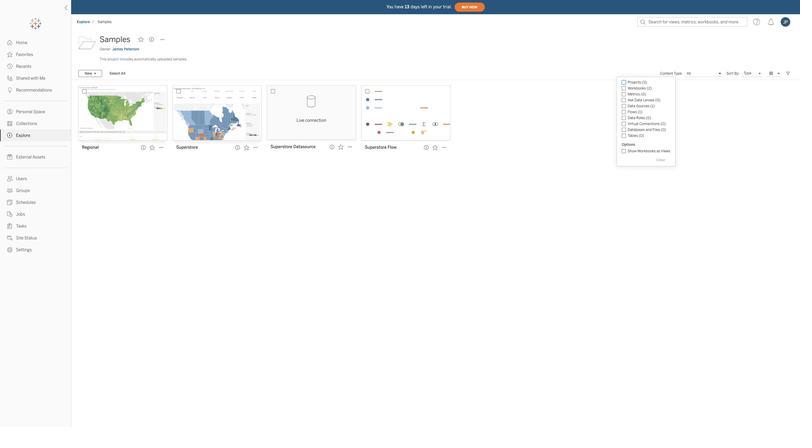 Task type: vqa. For each thing, say whether or not it's contained in the screenshot.


Task type: locate. For each thing, give the bounding box(es) containing it.
metrics
[[628, 92, 640, 96]]

( right the files
[[661, 128, 663, 132]]

roles
[[637, 116, 646, 120]]

explore link down collections
[[0, 130, 71, 142]]

explore link left /
[[77, 20, 90, 24]]

1
[[652, 104, 654, 108], [640, 110, 641, 114]]

13
[[405, 4, 410, 9]]

1 down lenses
[[652, 104, 654, 108]]

schedules link
[[0, 197, 71, 209]]

groups link
[[0, 185, 71, 197]]

type:
[[674, 72, 683, 76]]

datasource
[[294, 145, 316, 150]]

data down ask
[[628, 104, 636, 108]]

users
[[16, 177, 27, 182]]

1 by text only_f5he34f image from the top
[[7, 52, 12, 57]]

external assets link
[[0, 151, 71, 163]]

1 up roles
[[640, 110, 641, 114]]

by text only_f5he34f image left shared
[[7, 76, 12, 81]]

superstore for superstore
[[176, 145, 198, 150]]

select all
[[110, 72, 125, 76]]

samples up james
[[100, 35, 130, 44]]

0 horizontal spatial superstore
[[176, 145, 198, 150]]

projects
[[628, 80, 641, 85]]

files
[[653, 128, 661, 132]]

explore inside main navigation. press the up and down arrow keys to access links. "element"
[[16, 133, 30, 138]]

by text only_f5he34f image inside groups link
[[7, 188, 12, 194]]

superstore for superstore flow
[[365, 145, 387, 150]]

workbooks
[[628, 86, 646, 91], [638, 149, 656, 153]]

shared with me link
[[0, 72, 71, 84]]

jobs link
[[0, 209, 71, 221]]

databases
[[628, 128, 645, 132]]

( right tables
[[639, 134, 641, 138]]

0 horizontal spatial 1
[[640, 110, 641, 114]]

recents
[[16, 64, 31, 69]]

8 by text only_f5he34f image from the top
[[7, 248, 12, 253]]

1 horizontal spatial explore
[[77, 20, 90, 24]]

by text only_f5he34f image inside recommendations link
[[7, 88, 12, 93]]

all right type:
[[687, 72, 691, 76]]

by text only_f5he34f image left collections
[[7, 121, 12, 126]]

by text only_f5he34f image inside settings link
[[7, 248, 12, 253]]

show
[[628, 149, 637, 153]]

by text only_f5he34f image inside "personal space" link
[[7, 109, 12, 115]]

by text only_f5he34f image inside external assets link
[[7, 155, 12, 160]]

1 horizontal spatial superstore
[[271, 145, 292, 150]]

tables
[[628, 134, 639, 138]]

virtual
[[628, 122, 639, 126]]

external assets
[[16, 155, 45, 160]]

6 by text only_f5he34f image from the top
[[7, 200, 12, 205]]

1 all from the left
[[121, 72, 125, 76]]

0 vertical spatial explore
[[77, 20, 90, 24]]

1 vertical spatial workbooks
[[638, 149, 656, 153]]

samples right /
[[98, 20, 112, 24]]

1 horizontal spatial explore link
[[77, 20, 90, 24]]

explore /
[[77, 20, 94, 24]]

by text only_f5he34f image inside shared with me "link"
[[7, 76, 12, 81]]

data
[[635, 98, 643, 102], [628, 104, 636, 108], [628, 116, 636, 120]]

explore down collections
[[16, 133, 30, 138]]

project image
[[78, 34, 96, 51]]

0 up the connections
[[648, 116, 650, 120]]

4 by text only_f5he34f image from the top
[[7, 121, 12, 126]]

favorites link
[[0, 49, 71, 61]]

by text only_f5he34f image for external assets
[[7, 155, 12, 160]]

james
[[112, 47, 123, 51]]

(
[[642, 80, 644, 85], [647, 86, 649, 91], [641, 92, 643, 96], [656, 98, 657, 102], [651, 104, 652, 108], [638, 110, 640, 114], [646, 116, 648, 120], [661, 122, 663, 126], [661, 128, 663, 132], [639, 134, 641, 138]]

by text only_f5he34f image inside favorites link
[[7, 52, 12, 57]]

sources
[[637, 104, 650, 108]]

recommendations
[[16, 88, 52, 93]]

by text only_f5he34f image left tasks
[[7, 224, 12, 229]]

1 vertical spatial explore
[[16, 133, 30, 138]]

by text only_f5he34f image
[[7, 52, 12, 57], [7, 64, 12, 69], [7, 88, 12, 93], [7, 133, 12, 138], [7, 188, 12, 194], [7, 200, 12, 205], [7, 212, 12, 217], [7, 248, 12, 253]]

1 vertical spatial explore link
[[0, 130, 71, 142]]

6 by text only_f5he34f image from the top
[[7, 176, 12, 182]]

by text only_f5he34f image inside collections link
[[7, 121, 12, 126]]

2 by text only_f5he34f image from the top
[[7, 64, 12, 69]]

views
[[661, 149, 671, 153]]

workbooks left the as
[[638, 149, 656, 153]]

days
[[411, 4, 420, 9]]

0 vertical spatial workbooks
[[628, 86, 646, 91]]

regional
[[82, 145, 99, 150]]

2 horizontal spatial superstore
[[365, 145, 387, 150]]

7 by text only_f5he34f image from the top
[[7, 224, 12, 229]]

by text only_f5he34f image for groups
[[7, 188, 12, 194]]

by text only_f5he34f image for users
[[7, 176, 12, 182]]

0 right the connections
[[663, 122, 665, 126]]

this project includes automatically uploaded samples.
[[100, 57, 188, 61]]

by text only_f5he34f image inside schedules link
[[7, 200, 12, 205]]

( right the metrics
[[641, 92, 643, 96]]

explore link
[[77, 20, 90, 24], [0, 130, 71, 142]]

by text only_f5he34f image for tasks
[[7, 224, 12, 229]]

0 vertical spatial 1
[[652, 104, 654, 108]]

all inside 'button'
[[121, 72, 125, 76]]

Search for views, metrics, workbooks, and more text field
[[638, 17, 748, 27]]

by text only_f5he34f image left external on the top left of page
[[7, 155, 12, 160]]

1 horizontal spatial all
[[687, 72, 691, 76]]

( down lenses
[[651, 104, 652, 108]]

live
[[297, 118, 304, 123]]

2 by text only_f5he34f image from the top
[[7, 76, 12, 81]]

buy now
[[462, 5, 478, 9]]

explore for explore
[[16, 133, 30, 138]]

7 by text only_f5he34f image from the top
[[7, 212, 12, 217]]

owner james peterson
[[100, 47, 139, 51]]

explore
[[77, 20, 90, 24], [16, 133, 30, 138]]

by text only_f5he34f image inside the 'jobs' link
[[7, 212, 12, 217]]

workbooks down projects
[[628, 86, 646, 91]]

by text only_f5he34f image inside tasks link
[[7, 224, 12, 229]]

2
[[649, 86, 651, 91]]

by text only_f5he34f image inside home link
[[7, 40, 12, 45]]

superstore
[[271, 145, 292, 150], [176, 145, 198, 150], [365, 145, 387, 150]]

3 by text only_f5he34f image from the top
[[7, 88, 12, 93]]

0 vertical spatial samples
[[98, 20, 112, 24]]

0
[[644, 80, 646, 85], [643, 92, 645, 96], [657, 98, 659, 102], [648, 116, 650, 120], [663, 122, 665, 126], [663, 128, 665, 132], [641, 134, 643, 138]]

4 by text only_f5he34f image from the top
[[7, 133, 12, 138]]

all right select
[[121, 72, 125, 76]]

8 by text only_f5he34f image from the top
[[7, 236, 12, 241]]

you have 13 days left in your trial.
[[387, 4, 452, 9]]

by text only_f5he34f image left 'site'
[[7, 236, 12, 241]]

favorites
[[16, 52, 33, 57]]

2 all from the left
[[687, 72, 691, 76]]

by text only_f5he34f image inside the recents link
[[7, 64, 12, 69]]

data up sources
[[635, 98, 643, 102]]

1 by text only_f5he34f image from the top
[[7, 40, 12, 45]]

0 horizontal spatial explore link
[[0, 130, 71, 142]]

1 vertical spatial data
[[628, 104, 636, 108]]

1 vertical spatial 1
[[640, 110, 641, 114]]

clear button
[[650, 157, 673, 164]]

by text only_f5he34f image for recents
[[7, 64, 12, 69]]

all
[[121, 72, 125, 76], [687, 72, 691, 76]]

by text only_f5he34f image for shared with me
[[7, 76, 12, 81]]

by text only_f5he34f image left the "home"
[[7, 40, 12, 45]]

content type:
[[661, 72, 683, 76]]

explore left /
[[77, 20, 90, 24]]

home link
[[0, 37, 71, 49]]

by text only_f5he34f image left users
[[7, 176, 12, 182]]

0 horizontal spatial all
[[121, 72, 125, 76]]

by text only_f5he34f image for favorites
[[7, 52, 12, 57]]

samples element
[[96, 20, 114, 24]]

5 by text only_f5he34f image from the top
[[7, 188, 12, 194]]

this
[[100, 57, 107, 61]]

by text only_f5he34f image inside site status link
[[7, 236, 12, 241]]

1 horizontal spatial 1
[[652, 104, 654, 108]]

0 vertical spatial data
[[635, 98, 643, 102]]

3 by text only_f5he34f image from the top
[[7, 109, 12, 115]]

by text only_f5he34f image left personal
[[7, 109, 12, 115]]

navigation panel element
[[0, 18, 71, 256]]

by text only_f5he34f image
[[7, 40, 12, 45], [7, 76, 12, 81], [7, 109, 12, 115], [7, 121, 12, 126], [7, 155, 12, 160], [7, 176, 12, 182], [7, 224, 12, 229], [7, 236, 12, 241]]

buy
[[462, 5, 469, 9]]

5 by text only_f5he34f image from the top
[[7, 155, 12, 160]]

type button
[[742, 70, 763, 77]]

1 vertical spatial samples
[[100, 35, 130, 44]]

by text only_f5he34f image inside users link
[[7, 176, 12, 182]]

shared with me
[[16, 76, 45, 81]]

uploaded
[[157, 57, 172, 61]]

options show workbooks as views
[[622, 143, 671, 153]]

by text only_f5he34f image inside explore link
[[7, 133, 12, 138]]

data down flows on the right top
[[628, 116, 636, 120]]

0 horizontal spatial explore
[[16, 133, 30, 138]]

options
[[622, 143, 636, 147]]

shared
[[16, 76, 30, 81]]



Task type: describe. For each thing, give the bounding box(es) containing it.
type
[[744, 71, 752, 75]]

by text only_f5he34f image for collections
[[7, 121, 12, 126]]

project
[[107, 57, 119, 61]]

by text only_f5he34f image for recommendations
[[7, 88, 12, 93]]

site status
[[16, 236, 37, 241]]

samples.
[[173, 57, 188, 61]]

sort
[[727, 72, 734, 76]]

live connection
[[297, 118, 327, 123]]

tasks link
[[0, 221, 71, 232]]

2 vertical spatial data
[[628, 116, 636, 120]]

0 right lenses
[[657, 98, 659, 102]]

owner
[[100, 47, 110, 51]]

new button
[[78, 70, 102, 77]]

james peterson link
[[112, 47, 139, 52]]

select all button
[[106, 70, 129, 77]]

site status link
[[0, 232, 71, 244]]

clear
[[657, 158, 666, 162]]

by text only_f5he34f image for personal space
[[7, 109, 12, 115]]

by:
[[735, 72, 740, 76]]

peterson
[[124, 47, 139, 51]]

by text only_f5he34f image for jobs
[[7, 212, 12, 217]]

( right lenses
[[656, 98, 657, 102]]

main navigation. press the up and down arrow keys to access links. element
[[0, 37, 71, 256]]

groups
[[16, 189, 30, 194]]

0 vertical spatial explore link
[[77, 20, 90, 24]]

status
[[24, 236, 37, 241]]

with
[[31, 76, 39, 81]]

tasks
[[16, 224, 27, 229]]

by text only_f5he34f image for site status
[[7, 236, 12, 241]]

schedules
[[16, 200, 36, 205]]

connections
[[640, 122, 660, 126]]

connection
[[305, 118, 327, 123]]

flow
[[388, 145, 397, 150]]

workbooks inside options show workbooks as views
[[638, 149, 656, 153]]

( right roles
[[646, 116, 648, 120]]

jobs
[[16, 212, 25, 217]]

by text only_f5he34f image for explore
[[7, 133, 12, 138]]

site
[[16, 236, 23, 241]]

content
[[661, 72, 674, 76]]

includes
[[120, 57, 133, 61]]

( right the connections
[[661, 122, 663, 126]]

in
[[429, 4, 432, 9]]

external
[[16, 155, 32, 160]]

left
[[421, 4, 428, 9]]

lenses
[[643, 98, 655, 102]]

recommendations link
[[0, 84, 71, 96]]

( right flows on the right top
[[638, 110, 640, 114]]

users link
[[0, 173, 71, 185]]

automatically
[[134, 57, 156, 61]]

trial.
[[443, 4, 452, 9]]

0 down databases
[[641, 134, 643, 138]]

superstore flow
[[365, 145, 397, 150]]

you
[[387, 4, 394, 9]]

grid view image
[[769, 71, 775, 76]]

sort by:
[[727, 72, 740, 76]]

your
[[433, 4, 442, 9]]

now
[[470, 5, 478, 9]]

and
[[646, 128, 652, 132]]

settings link
[[0, 244, 71, 256]]

0 right the files
[[663, 128, 665, 132]]

collections link
[[0, 118, 71, 130]]

/
[[92, 20, 94, 24]]

content type: group
[[620, 80, 673, 139]]

by text only_f5he34f image for settings
[[7, 248, 12, 253]]

superstore for superstore datasource
[[271, 145, 292, 150]]

collections
[[16, 121, 37, 126]]

personal
[[16, 110, 32, 115]]

( right projects
[[642, 80, 644, 85]]

as
[[657, 149, 661, 153]]

select
[[110, 72, 120, 76]]

by text only_f5he34f image for home
[[7, 40, 12, 45]]

buy now button
[[455, 2, 485, 12]]

superstore datasource
[[271, 145, 316, 150]]

new
[[85, 72, 92, 76]]

have
[[395, 4, 404, 9]]

( up lenses
[[647, 86, 649, 91]]

recents link
[[0, 61, 71, 72]]

space
[[33, 110, 45, 115]]

flows
[[628, 110, 637, 114]]

by text only_f5he34f image for schedules
[[7, 200, 12, 205]]

personal space
[[16, 110, 45, 115]]

projects ( 0 ) workbooks ( 2 ) metrics ( 0 ) ask data lenses ( 0 ) data sources ( 1 ) flows ( 1 ) data roles ( 0 ) virtual connections ( 0 ) databases and files ( 0 ) tables ( 0 )
[[628, 80, 667, 138]]

0 up lenses
[[643, 92, 645, 96]]

all inside dropdown button
[[687, 72, 691, 76]]

me
[[40, 76, 45, 81]]

0 right projects
[[644, 80, 646, 85]]

home
[[16, 40, 28, 45]]

workbooks inside projects ( 0 ) workbooks ( 2 ) metrics ( 0 ) ask data lenses ( 0 ) data sources ( 1 ) flows ( 1 ) data roles ( 0 ) virtual connections ( 0 ) databases and files ( 0 ) tables ( 0 )
[[628, 86, 646, 91]]

assets
[[32, 155, 45, 160]]

explore for explore /
[[77, 20, 90, 24]]

ask
[[628, 98, 634, 102]]



